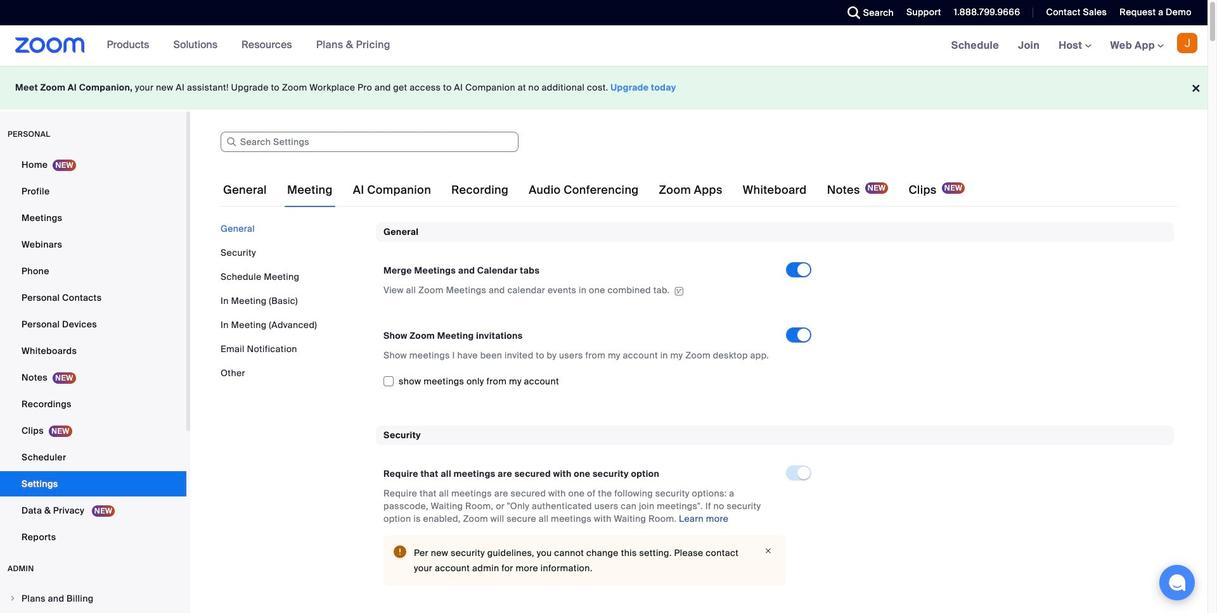 Task type: locate. For each thing, give the bounding box(es) containing it.
alert
[[384, 536, 786, 587]]

right image
[[9, 595, 16, 603]]

footer
[[0, 66, 1208, 110]]

support version for merge meetings and calendar tabs image
[[673, 287, 686, 296]]

alert inside security element
[[384, 536, 786, 587]]

warning image
[[394, 546, 406, 559]]

application
[[384, 284, 775, 297]]

profile picture image
[[1177, 33, 1198, 53]]

tabs of my account settings page tab list
[[221, 172, 968, 208]]

banner
[[0, 25, 1208, 67]]

menu bar
[[221, 223, 366, 380]]

application inside general element
[[384, 284, 775, 297]]

general element
[[376, 223, 1174, 406]]

menu item
[[0, 587, 186, 611]]



Task type: describe. For each thing, give the bounding box(es) containing it.
Search Settings text field
[[221, 132, 519, 152]]

personal menu menu
[[0, 152, 186, 552]]

open chat image
[[1169, 574, 1186, 592]]

meetings navigation
[[942, 25, 1208, 67]]

product information navigation
[[85, 25, 400, 66]]

close image
[[761, 546, 776, 557]]

zoom logo image
[[15, 37, 85, 53]]

security element
[[376, 426, 1174, 614]]



Task type: vqa. For each thing, say whether or not it's contained in the screenshot.
Support Version For Merge Meetings And Calendar Tabs ICON at the top right
yes



